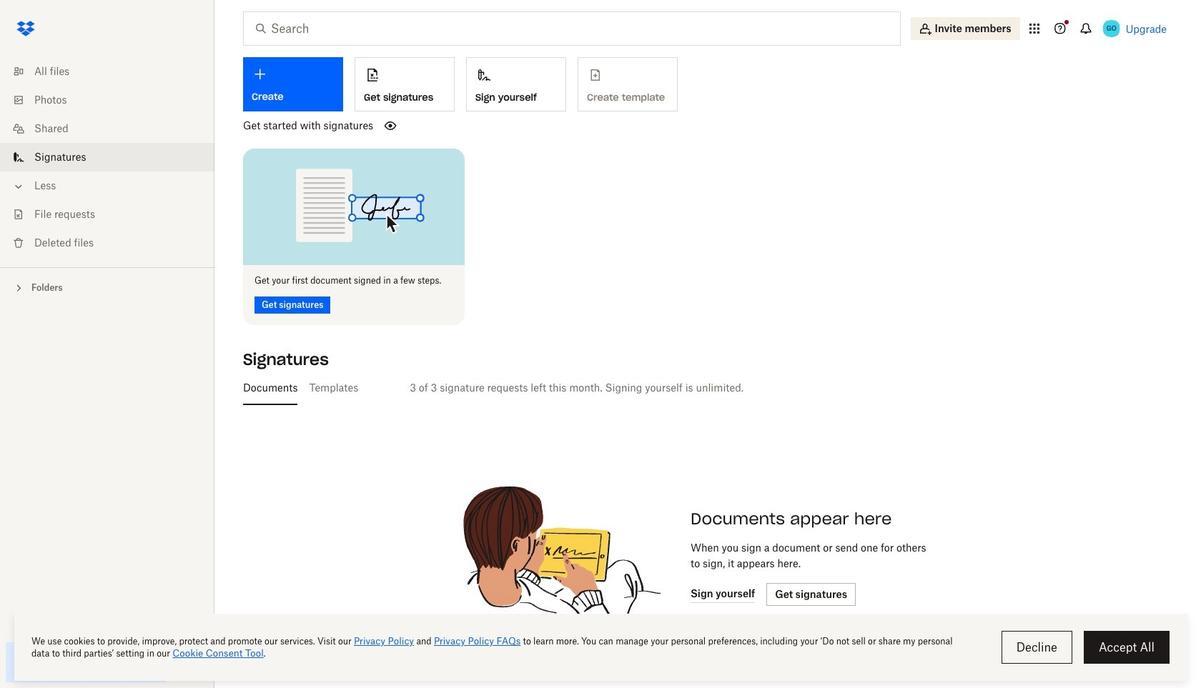 Task type: describe. For each thing, give the bounding box(es) containing it.
Search text field
[[271, 20, 871, 37]]

less image
[[11, 180, 26, 194]]



Task type: locate. For each thing, give the bounding box(es) containing it.
dropbox image
[[11, 14, 40, 43]]

tab list
[[238, 371, 1173, 405]]

list
[[0, 49, 215, 268]]

list item
[[0, 143, 215, 172]]



Task type: vqa. For each thing, say whether or not it's contained in the screenshot.
2nd Expand folder Image from the bottom template content icon
no



